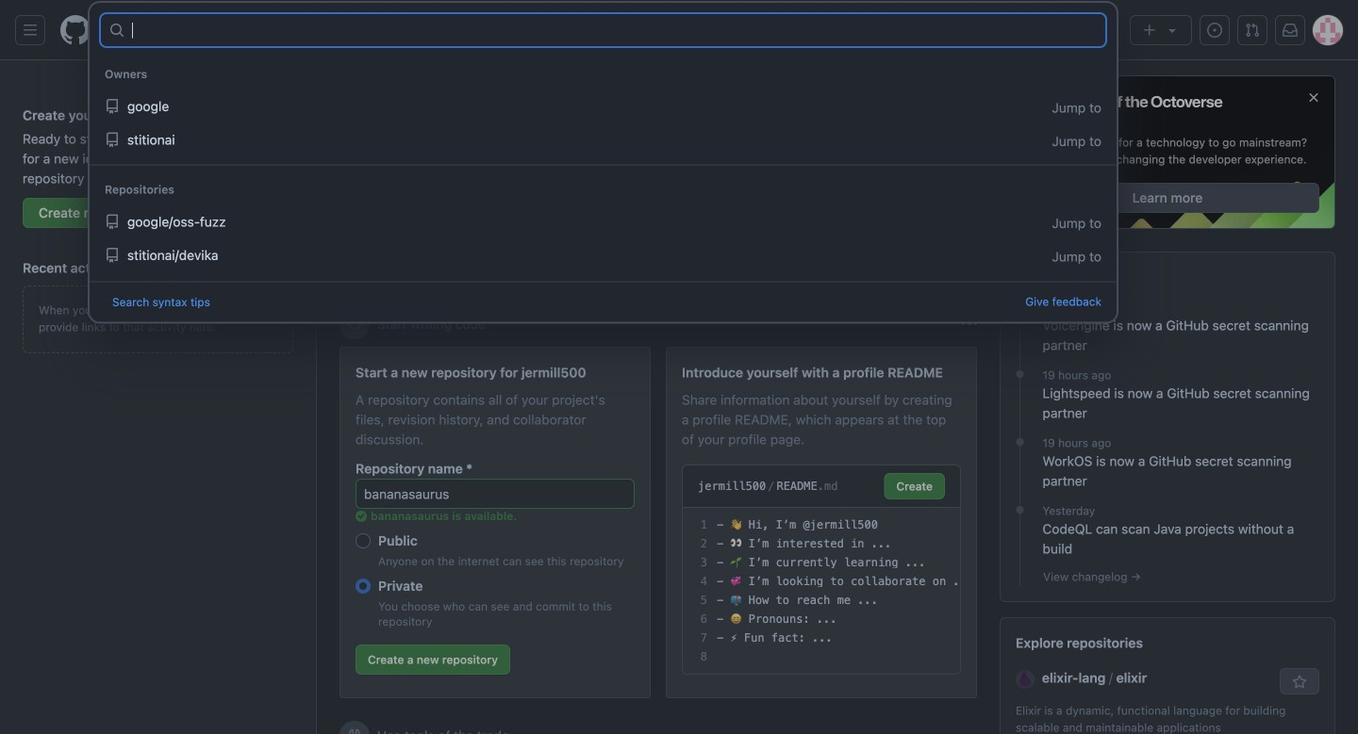 Task type: vqa. For each thing, say whether or not it's contained in the screenshot.
Close icon
yes



Task type: describe. For each thing, give the bounding box(es) containing it.
2 dot fill image from the top
[[1013, 367, 1028, 382]]

github logo image
[[1016, 92, 1224, 127]]

introduce yourself with a profile readme element
[[666, 347, 977, 699]]

tools image
[[347, 729, 362, 735]]

start a new repository element
[[340, 347, 651, 699]]

triangle down image
[[1165, 23, 1180, 38]]

suggestions list box
[[90, 50, 1117, 281]]

plus image
[[1143, 23, 1158, 38]]



Task type: locate. For each thing, give the bounding box(es) containing it.
dialog
[[89, 2, 1118, 323]]

3 dot fill image from the top
[[1013, 435, 1028, 450]]

code image
[[347, 317, 362, 332]]

notifications image
[[1283, 23, 1298, 38]]

1 dot fill image from the top
[[1013, 299, 1028, 314]]

close image
[[1307, 90, 1322, 105]]

none radio inside start a new repository element
[[356, 579, 371, 594]]

None submit
[[884, 474, 945, 500]]

None text field
[[132, 15, 1105, 45]]

check circle fill image
[[356, 511, 367, 523]]

star this repository image
[[1293, 676, 1308, 691]]

why am i seeing this? image
[[962, 317, 977, 332]]

none submit inside introduce yourself with a profile readme element
[[884, 474, 945, 500]]

explore element
[[1000, 75, 1336, 735]]

@elixir-lang profile image
[[1016, 671, 1035, 690]]

None radio
[[356, 534, 371, 549]]

None radio
[[356, 579, 371, 594]]

homepage image
[[60, 15, 91, 45]]

issue opened image
[[1208, 23, 1223, 38]]

dot fill image
[[1013, 299, 1028, 314], [1013, 367, 1028, 382], [1013, 435, 1028, 450], [1013, 503, 1028, 518]]

git pull request image
[[1245, 23, 1260, 38]]

name your new repository... text field
[[356, 479, 635, 509]]

4 dot fill image from the top
[[1013, 503, 1028, 518]]

explore repositories navigation
[[1000, 618, 1336, 735]]

none radio inside start a new repository element
[[356, 534, 371, 549]]



